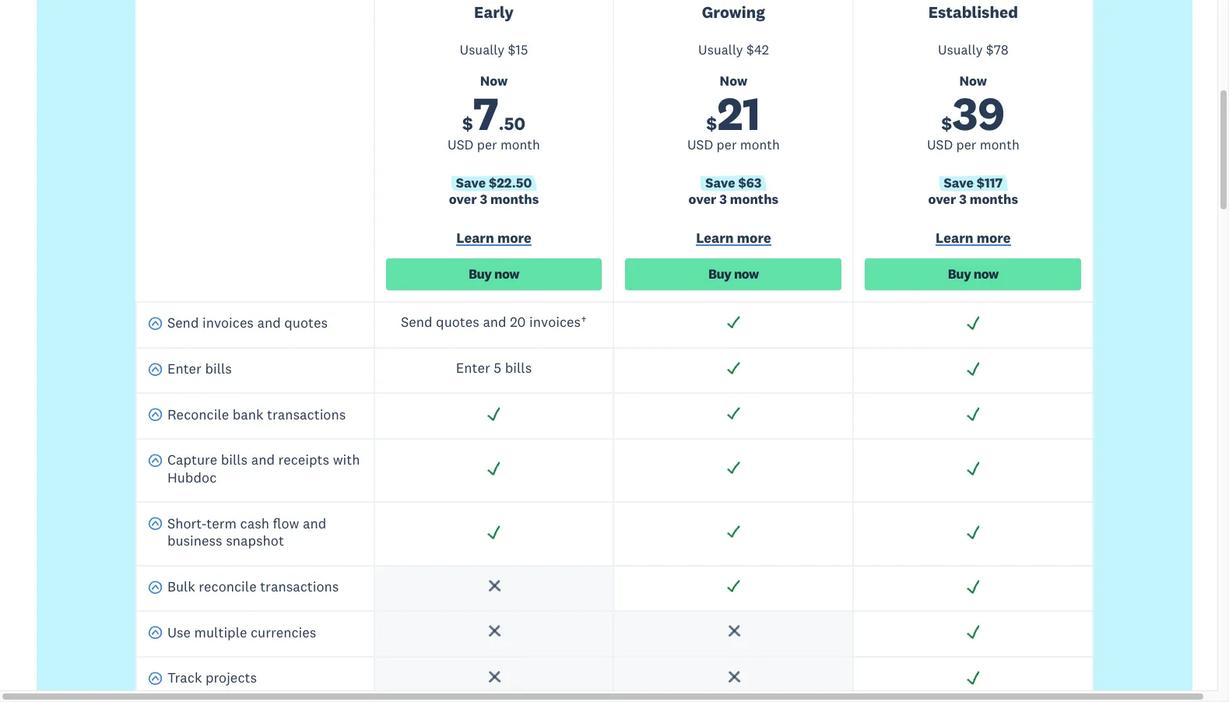 Task type: locate. For each thing, give the bounding box(es) containing it.
learn for 39
[[936, 229, 974, 247]]

short-term cash flow and business snapshot
[[167, 514, 327, 550]]

2 horizontal spatial learn more link
[[865, 229, 1082, 251]]

currencies
[[251, 623, 316, 641]]

hubdoc
[[167, 469, 217, 487]]

buy
[[469, 266, 492, 283], [709, 266, 732, 283], [948, 266, 971, 283]]

2 buy from the left
[[709, 266, 732, 283]]

1 horizontal spatial more
[[737, 229, 771, 247]]

bills down invoices
[[205, 360, 232, 378]]

bills right capture
[[221, 451, 248, 469]]

2 horizontal spatial over 3 months
[[929, 191, 1019, 208]]

usd per month down .
[[448, 136, 540, 154]]

over 3 months
[[449, 191, 539, 208], [689, 191, 779, 208], [929, 191, 1019, 208]]

included image
[[726, 315, 742, 331], [965, 360, 982, 377], [486, 406, 502, 422], [726, 406, 742, 422], [726, 460, 742, 477], [965, 460, 982, 477], [486, 524, 502, 540], [726, 524, 742, 540], [965, 624, 982, 640], [965, 670, 982, 686]]

over for 7
[[449, 191, 477, 208]]

reconcile
[[167, 405, 229, 423]]

2 learn more from the left
[[696, 229, 771, 247]]

2 usd from the left
[[688, 136, 713, 154]]

established
[[929, 1, 1019, 22]]

0 horizontal spatial now
[[480, 72, 508, 89]]

2 usd per month from the left
[[688, 136, 780, 154]]

send inside button
[[167, 314, 199, 332]]

learn
[[457, 229, 494, 247], [696, 229, 734, 247], [936, 229, 974, 247]]

usually for 39
[[938, 41, 983, 58]]

and for receipts
[[251, 451, 275, 469]]

1 horizontal spatial quotes
[[436, 313, 480, 331]]

months for 39
[[970, 191, 1019, 208]]

0 horizontal spatial buy now link
[[386, 258, 602, 291]]

50
[[504, 112, 526, 135]]

0 horizontal spatial usd
[[448, 136, 474, 154]]

usd per month up save $117
[[927, 136, 1020, 154]]

month up $63
[[740, 136, 780, 154]]

3 over from the left
[[929, 191, 956, 208]]

months
[[491, 191, 539, 208], [730, 191, 779, 208], [970, 191, 1019, 208]]

usd for 39
[[927, 136, 953, 154]]

enter left '5' at the bottom of the page
[[456, 359, 490, 377]]

learn more link for 21
[[626, 229, 842, 251]]

2 horizontal spatial over
[[929, 191, 956, 208]]

2 more from the left
[[737, 229, 771, 247]]

now down usually $ 42 on the top right
[[720, 72, 748, 89]]

3 more from the left
[[977, 229, 1011, 247]]

save left $63
[[706, 175, 736, 192]]

1 usd from the left
[[448, 136, 474, 154]]

3 usd per month from the left
[[927, 136, 1020, 154]]

1 horizontal spatial usd
[[688, 136, 713, 154]]

invoices
[[202, 314, 254, 332]]

send
[[401, 313, 433, 331], [167, 314, 199, 332]]

0 horizontal spatial usd per month
[[448, 136, 540, 154]]

3 left $117
[[959, 191, 967, 208]]

2 over 3 months from the left
[[689, 191, 779, 208]]

2 horizontal spatial now
[[960, 72, 987, 89]]

month down 50 on the left top of the page
[[501, 136, 540, 154]]

over
[[449, 191, 477, 208], [689, 191, 717, 208], [929, 191, 956, 208]]

per up save $22.50
[[477, 136, 497, 154]]

growing
[[702, 1, 766, 22]]

2 horizontal spatial learn more
[[936, 229, 1011, 247]]

transactions up currencies
[[260, 578, 339, 596]]

save for 7
[[456, 175, 486, 192]]

$ up save $63
[[707, 112, 717, 135]]

1 horizontal spatial now
[[720, 72, 748, 89]]

usd per month
[[448, 136, 540, 154], [688, 136, 780, 154], [927, 136, 1020, 154]]

2 horizontal spatial usd
[[927, 136, 953, 154]]

short-
[[167, 514, 207, 532]]

$ up save $117
[[942, 112, 952, 135]]

excluded image
[[486, 624, 502, 640], [726, 624, 742, 640], [486, 670, 502, 686], [726, 670, 742, 686]]

1 over 3 months from the left
[[449, 191, 539, 208]]

3 usually from the left
[[938, 41, 983, 58]]

save
[[456, 175, 486, 192], [706, 175, 736, 192], [944, 175, 974, 192]]

2 usually from the left
[[699, 41, 743, 58]]

now for 7
[[480, 72, 508, 89]]

3 usd from the left
[[927, 136, 953, 154]]

1 horizontal spatial per
[[717, 136, 737, 154]]

usually down established
[[938, 41, 983, 58]]

over for 39
[[929, 191, 956, 208]]

2 horizontal spatial 3
[[959, 191, 967, 208]]

3 save from the left
[[944, 175, 974, 192]]

transactions up receipts
[[267, 405, 346, 423]]

2 horizontal spatial learn
[[936, 229, 974, 247]]

$ down growing
[[747, 41, 754, 58]]

0 horizontal spatial learn
[[457, 229, 494, 247]]

now
[[480, 72, 508, 89], [720, 72, 748, 89], [960, 72, 987, 89]]

usually
[[460, 41, 505, 58], [699, 41, 743, 58], [938, 41, 983, 58]]

0 horizontal spatial send
[[167, 314, 199, 332]]

flow
[[273, 514, 299, 532]]

0 horizontal spatial per
[[477, 136, 497, 154]]

buy for 7
[[469, 266, 492, 283]]

cash
[[240, 514, 269, 532]]

now for 7
[[494, 266, 519, 283]]

3 buy from the left
[[948, 266, 971, 283]]

1 horizontal spatial 3
[[720, 191, 727, 208]]

1 learn from the left
[[457, 229, 494, 247]]

buy now link for 7
[[386, 258, 602, 291]]

1 horizontal spatial learn
[[696, 229, 734, 247]]

1 horizontal spatial buy
[[709, 266, 732, 283]]

1 horizontal spatial months
[[730, 191, 779, 208]]

enter inside button
[[167, 360, 202, 378]]

1 3 from the left
[[480, 191, 487, 208]]

per
[[477, 136, 497, 154], [717, 136, 737, 154], [957, 136, 977, 154]]

3 month from the left
[[980, 136, 1020, 154]]

learn more down save $22.50
[[457, 229, 532, 247]]

more down $63
[[737, 229, 771, 247]]

more for 39
[[977, 229, 1011, 247]]

2 now from the left
[[720, 72, 748, 89]]

3 learn more from the left
[[936, 229, 1011, 247]]

1 per from the left
[[477, 136, 497, 154]]

bank
[[233, 405, 264, 423]]

3 learn more link from the left
[[865, 229, 1082, 251]]

capture bills and receipts with hubdoc
[[167, 451, 360, 487]]

learn down save $117
[[936, 229, 974, 247]]

2 save from the left
[[706, 175, 736, 192]]

usually down early
[[460, 41, 505, 58]]

1 horizontal spatial buy now
[[709, 266, 759, 283]]

track projects button
[[148, 669, 257, 691]]

learn more link for 7
[[386, 229, 602, 251]]

and right invoices
[[257, 314, 281, 332]]

0 horizontal spatial enter
[[167, 360, 202, 378]]

2 now from the left
[[734, 266, 759, 283]]

1 now from the left
[[480, 72, 508, 89]]

month up $117
[[980, 136, 1020, 154]]

over left $117
[[929, 191, 956, 208]]

3
[[480, 191, 487, 208], [720, 191, 727, 208], [959, 191, 967, 208]]

save left $22.50
[[456, 175, 486, 192]]

$
[[508, 41, 516, 58], [747, 41, 754, 58], [986, 41, 994, 58], [463, 112, 473, 135], [707, 112, 717, 135], [942, 112, 952, 135]]

2 horizontal spatial buy now link
[[865, 258, 1082, 291]]

3 per from the left
[[957, 136, 977, 154]]

3 buy now link from the left
[[865, 258, 1082, 291]]

0 horizontal spatial learn more
[[457, 229, 532, 247]]

send quotes and 20 invoices†
[[401, 313, 587, 331]]

usd
[[448, 136, 474, 154], [688, 136, 713, 154], [927, 136, 953, 154]]

usd for 7
[[448, 136, 474, 154]]

1 horizontal spatial month
[[740, 136, 780, 154]]

usd up save $117
[[927, 136, 953, 154]]

learn more link
[[386, 229, 602, 251], [626, 229, 842, 251], [865, 229, 1082, 251]]

2 per from the left
[[717, 136, 737, 154]]

usd for 21
[[688, 136, 713, 154]]

enter bills
[[167, 360, 232, 378]]

send invoices and quotes
[[167, 314, 328, 332]]

save $63
[[706, 175, 762, 192]]

save left $117
[[944, 175, 974, 192]]

0 horizontal spatial 3
[[480, 191, 487, 208]]

3 3 from the left
[[959, 191, 967, 208]]

21
[[717, 84, 761, 143]]

months for 21
[[730, 191, 779, 208]]

0 horizontal spatial quotes
[[284, 314, 328, 332]]

per up save $63
[[717, 136, 737, 154]]

3 left $22.50
[[480, 191, 487, 208]]

1 horizontal spatial learn more link
[[626, 229, 842, 251]]

save for 21
[[706, 175, 736, 192]]

usually down growing
[[699, 41, 743, 58]]

0 horizontal spatial over
[[449, 191, 477, 208]]

2 over from the left
[[689, 191, 717, 208]]

3 for 7
[[480, 191, 487, 208]]

1 horizontal spatial over 3 months
[[689, 191, 779, 208]]

1 buy from the left
[[469, 266, 492, 283]]

1 horizontal spatial usd per month
[[688, 136, 780, 154]]

bills for enter bills
[[205, 360, 232, 378]]

1 horizontal spatial over
[[689, 191, 717, 208]]

3 learn from the left
[[936, 229, 974, 247]]

reconcile bank transactions button
[[148, 405, 346, 428]]

month
[[501, 136, 540, 154], [740, 136, 780, 154], [980, 136, 1020, 154]]

1 learn more from the left
[[457, 229, 532, 247]]

1 learn more link from the left
[[386, 229, 602, 251]]

2 buy now from the left
[[709, 266, 759, 283]]

usually for 21
[[699, 41, 743, 58]]

0 horizontal spatial usually
[[460, 41, 505, 58]]

$22.50
[[489, 175, 532, 192]]

42
[[754, 41, 769, 58]]

1 horizontal spatial enter
[[456, 359, 490, 377]]

bills inside capture bills and receipts with hubdoc
[[221, 451, 248, 469]]

included image
[[965, 315, 982, 331], [726, 360, 742, 377], [965, 406, 982, 422], [486, 460, 502, 477], [965, 524, 982, 540], [726, 578, 742, 595], [965, 578, 982, 595]]

with
[[333, 451, 360, 469]]

learn more down save $63
[[696, 229, 771, 247]]

0 horizontal spatial learn more link
[[386, 229, 602, 251]]

buy now link
[[386, 258, 602, 291], [626, 258, 842, 291], [865, 258, 1082, 291]]

now for 39
[[974, 266, 999, 283]]

more down $22.50
[[497, 229, 532, 247]]

1 horizontal spatial now
[[734, 266, 759, 283]]

15
[[516, 41, 528, 58]]

usd per month up save $63
[[688, 136, 780, 154]]

1 horizontal spatial usually
[[699, 41, 743, 58]]

2 buy now link from the left
[[626, 258, 842, 291]]

2 horizontal spatial month
[[980, 136, 1020, 154]]

learn more down save $117
[[936, 229, 1011, 247]]

0 horizontal spatial month
[[501, 136, 540, 154]]

more
[[497, 229, 532, 247], [737, 229, 771, 247], [977, 229, 1011, 247]]

month for 7
[[501, 136, 540, 154]]

1 month from the left
[[501, 136, 540, 154]]

buy now
[[469, 266, 519, 283], [709, 266, 759, 283], [948, 266, 999, 283]]

learn more link down save $117
[[865, 229, 1082, 251]]

usd up save $22.50
[[448, 136, 474, 154]]

enter
[[456, 359, 490, 377], [167, 360, 202, 378]]

$ inside $ 21
[[707, 112, 717, 135]]

5
[[494, 359, 502, 377]]

usually $ 78
[[938, 41, 1009, 58]]

3 buy now from the left
[[948, 266, 999, 283]]

0 horizontal spatial months
[[491, 191, 539, 208]]

buy now for 39
[[948, 266, 999, 283]]

2 horizontal spatial per
[[957, 136, 977, 154]]

1 usd per month from the left
[[448, 136, 540, 154]]

1 vertical spatial transactions
[[260, 578, 339, 596]]

now down usually $ 78
[[960, 72, 987, 89]]

learn down save $63
[[696, 229, 734, 247]]

2 learn from the left
[[696, 229, 734, 247]]

month for 21
[[740, 136, 780, 154]]

learn more
[[457, 229, 532, 247], [696, 229, 771, 247], [936, 229, 1011, 247]]

2 horizontal spatial save
[[944, 175, 974, 192]]

usually $ 42
[[699, 41, 769, 58]]

quotes inside button
[[284, 314, 328, 332]]

1 horizontal spatial send
[[401, 313, 433, 331]]

2 month from the left
[[740, 136, 780, 154]]

use multiple currencies
[[167, 623, 316, 641]]

learn for 21
[[696, 229, 734, 247]]

buy for 39
[[948, 266, 971, 283]]

transactions
[[267, 405, 346, 423], [260, 578, 339, 596]]

use
[[167, 623, 191, 641]]

0 vertical spatial transactions
[[267, 405, 346, 423]]

now down the usually $ 15
[[480, 72, 508, 89]]

bills
[[505, 359, 532, 377], [205, 360, 232, 378], [221, 451, 248, 469]]

3 months from the left
[[970, 191, 1019, 208]]

and left receipts
[[251, 451, 275, 469]]

transactions for bulk reconcile transactions
[[260, 578, 339, 596]]

over 3 months for 21
[[689, 191, 779, 208]]

per for 7
[[477, 136, 497, 154]]

2 horizontal spatial now
[[974, 266, 999, 283]]

over left $22.50
[[449, 191, 477, 208]]

and inside short-term cash flow and business snapshot
[[303, 514, 327, 532]]

learn more link down save $22.50
[[386, 229, 602, 251]]

2 horizontal spatial buy now
[[948, 266, 999, 283]]

bills inside button
[[205, 360, 232, 378]]

0 horizontal spatial save
[[456, 175, 486, 192]]

capture bills and receipts with hubdoc button
[[148, 451, 363, 491]]

over left $63
[[689, 191, 717, 208]]

now
[[494, 266, 519, 283], [734, 266, 759, 283], [974, 266, 999, 283]]

and inside capture bills and receipts with hubdoc
[[251, 451, 275, 469]]

0 horizontal spatial buy
[[469, 266, 492, 283]]

more down $117
[[977, 229, 1011, 247]]

1 over from the left
[[449, 191, 477, 208]]

1 horizontal spatial learn more
[[696, 229, 771, 247]]

3 now from the left
[[974, 266, 999, 283]]

reconcile
[[199, 578, 257, 596]]

1 now from the left
[[494, 266, 519, 283]]

1 usually from the left
[[460, 41, 505, 58]]

learn more for 7
[[457, 229, 532, 247]]

and
[[483, 313, 507, 331], [257, 314, 281, 332], [251, 451, 275, 469], [303, 514, 327, 532]]

$63
[[739, 175, 762, 192]]

2 horizontal spatial buy
[[948, 266, 971, 283]]

0 horizontal spatial now
[[494, 266, 519, 283]]

$ down established
[[986, 41, 994, 58]]

and left 20
[[483, 313, 507, 331]]

enter up reconcile
[[167, 360, 202, 378]]

0 horizontal spatial over 3 months
[[449, 191, 539, 208]]

1 horizontal spatial save
[[706, 175, 736, 192]]

3 left $63
[[720, 191, 727, 208]]

0 horizontal spatial buy now
[[469, 266, 519, 283]]

2 3 from the left
[[720, 191, 727, 208]]

$ down early
[[508, 41, 516, 58]]

capture
[[167, 451, 217, 469]]

2 months from the left
[[730, 191, 779, 208]]

bills for capture bills and receipts with hubdoc
[[221, 451, 248, 469]]

3 now from the left
[[960, 72, 987, 89]]

2 horizontal spatial months
[[970, 191, 1019, 208]]

2 horizontal spatial usually
[[938, 41, 983, 58]]

2 horizontal spatial usd per month
[[927, 136, 1020, 154]]

learn more link down save $63
[[626, 229, 842, 251]]

$ left .
[[463, 112, 473, 135]]

1 horizontal spatial buy now link
[[626, 258, 842, 291]]

usd left 21
[[688, 136, 713, 154]]

and right flow
[[303, 514, 327, 532]]

1 buy now link from the left
[[386, 258, 602, 291]]

1 save from the left
[[456, 175, 486, 192]]

78
[[994, 41, 1009, 58]]

usually for 7
[[460, 41, 505, 58]]

2 horizontal spatial more
[[977, 229, 1011, 247]]

3 over 3 months from the left
[[929, 191, 1019, 208]]

1 buy now from the left
[[469, 266, 519, 283]]

2 learn more link from the left
[[626, 229, 842, 251]]

1 more from the left
[[497, 229, 532, 247]]

1 months from the left
[[491, 191, 539, 208]]

quotes
[[436, 313, 480, 331], [284, 314, 328, 332]]

learn down save $22.50
[[457, 229, 494, 247]]

per up save $117
[[957, 136, 977, 154]]

0 horizontal spatial more
[[497, 229, 532, 247]]



Task type: describe. For each thing, give the bounding box(es) containing it.
buy now for 7
[[469, 266, 519, 283]]

term
[[207, 514, 237, 532]]

per for 21
[[717, 136, 737, 154]]

over 3 months for 39
[[929, 191, 1019, 208]]

$ inside $ 39
[[942, 112, 952, 135]]

send for send invoices and quotes
[[167, 314, 199, 332]]

enter for enter 5 bills
[[456, 359, 490, 377]]

over for 21
[[689, 191, 717, 208]]

more for 7
[[497, 229, 532, 247]]

business
[[167, 532, 222, 550]]

over 3 months for 7
[[449, 191, 539, 208]]

early
[[474, 1, 514, 22]]

reconcile bank transactions
[[167, 405, 346, 423]]

invoices†
[[530, 313, 587, 331]]

.
[[499, 112, 504, 135]]

usually $ 15
[[460, 41, 528, 58]]

now for 21
[[734, 266, 759, 283]]

learn more for 21
[[696, 229, 771, 247]]

more for 21
[[737, 229, 771, 247]]

learn more link for 39
[[865, 229, 1082, 251]]

buy for 21
[[709, 266, 732, 283]]

3 for 21
[[720, 191, 727, 208]]

projects
[[206, 669, 257, 687]]

save $117
[[944, 175, 1003, 192]]

$ inside $ 7 . 50
[[463, 112, 473, 135]]

now for 21
[[720, 72, 748, 89]]

$117
[[977, 175, 1003, 192]]

enter bills button
[[148, 360, 232, 382]]

save $22.50
[[456, 175, 532, 192]]

save for 39
[[944, 175, 974, 192]]

bulk reconcile transactions
[[167, 578, 339, 596]]

bulk reconcile transactions button
[[148, 578, 339, 600]]

track
[[167, 669, 202, 687]]

enter 5 bills
[[456, 359, 532, 377]]

bills right '5' at the bottom of the page
[[505, 359, 532, 377]]

$ 7 . 50
[[463, 84, 526, 143]]

receipts
[[278, 451, 329, 469]]

and for 20
[[483, 313, 507, 331]]

months for 7
[[491, 191, 539, 208]]

snapshot
[[226, 532, 284, 550]]

multiple
[[194, 623, 247, 641]]

usd per month for 7
[[448, 136, 540, 154]]

39
[[952, 84, 1005, 143]]

send for send quotes and 20 invoices†
[[401, 313, 433, 331]]

and for quotes
[[257, 314, 281, 332]]

buy now for 21
[[709, 266, 759, 283]]

excluded image
[[486, 578, 502, 595]]

now for 39
[[960, 72, 987, 89]]

transactions for reconcile bank transactions
[[267, 405, 346, 423]]

$ 21
[[707, 84, 761, 143]]

buy now link for 39
[[865, 258, 1082, 291]]

month for 39
[[980, 136, 1020, 154]]

short-term cash flow and business snapshot button
[[148, 514, 363, 554]]

learn for 7
[[457, 229, 494, 247]]

use multiple currencies button
[[148, 623, 316, 645]]

send invoices and quotes button
[[148, 314, 328, 336]]

bulk
[[167, 578, 195, 596]]

enter for enter bills
[[167, 360, 202, 378]]

per for 39
[[957, 136, 977, 154]]

learn more for 39
[[936, 229, 1011, 247]]

track projects
[[167, 669, 257, 687]]

7
[[473, 84, 499, 143]]

3 for 39
[[959, 191, 967, 208]]

usd per month for 21
[[688, 136, 780, 154]]

$ 39
[[942, 84, 1005, 143]]

usd per month for 39
[[927, 136, 1020, 154]]

20
[[510, 313, 526, 331]]

buy now link for 21
[[626, 258, 842, 291]]



Task type: vqa. For each thing, say whether or not it's contained in the screenshot.
more related to 21
yes



